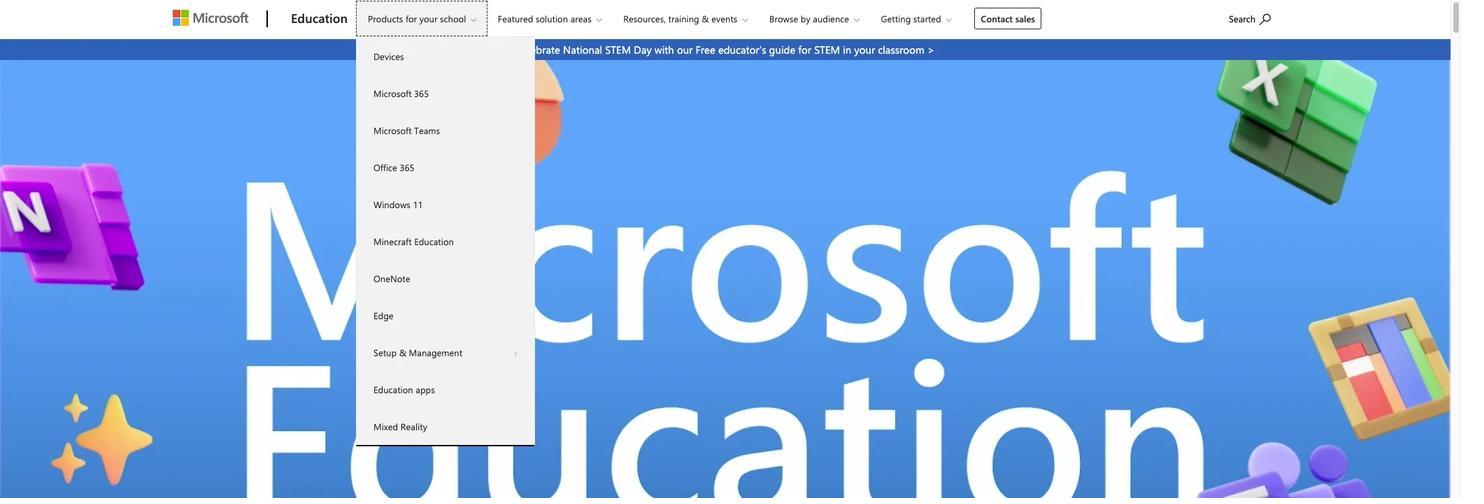 Task type: describe. For each thing, give the bounding box(es) containing it.
windows
[[374, 199, 410, 211]]

education apps link
[[357, 371, 534, 409]]

celebrate
[[516, 43, 560, 57]]

office 365
[[374, 162, 414, 173]]

office 365 link
[[357, 149, 534, 186]]

in
[[843, 43, 851, 57]]

mixed
[[374, 421, 398, 433]]

1 vertical spatial education
[[414, 236, 454, 248]]

products
[[368, 13, 403, 24]]

search button
[[1223, 2, 1277, 34]]

resources, training & events
[[623, 13, 738, 24]]

sales
[[1015, 13, 1035, 24]]

1 stem from the left
[[605, 43, 631, 57]]

microsoft image
[[173, 10, 248, 26]]

education apps
[[374, 384, 435, 396]]

devices
[[374, 50, 404, 62]]

windows 11 link
[[357, 186, 534, 223]]

areas
[[571, 13, 592, 24]]

mixed reality link
[[357, 409, 534, 446]]

for inside celebrate national stem day with our free educator's guide for stem in your classroom > link
[[798, 43, 811, 57]]

featured solution areas button
[[486, 1, 613, 36]]

education link
[[284, 1, 355, 38]]

classroom
[[878, 43, 925, 57]]

solution
[[536, 13, 568, 24]]

education for education
[[291, 10, 348, 27]]

resources,
[[623, 13, 666, 24]]

microsoft teams link
[[357, 112, 534, 149]]

contact sales link
[[975, 8, 1042, 29]]

search
[[1229, 13, 1256, 24]]

education for education apps
[[374, 384, 413, 396]]

office
[[374, 162, 397, 173]]

browse
[[769, 13, 798, 24]]

minecraft education
[[374, 236, 454, 248]]

resources, training & events button
[[612, 1, 759, 36]]

audience
[[813, 13, 849, 24]]

2 stem from the left
[[814, 43, 840, 57]]

celebrate national stem day with our free educator's guide for stem in your classroom > link
[[0, 39, 1451, 60]]

getting
[[881, 13, 911, 24]]

setup
[[374, 347, 397, 359]]

started
[[913, 13, 941, 24]]

your inside products for your school dropdown button
[[419, 13, 438, 24]]

windows 11
[[374, 199, 423, 211]]

microsoft 365
[[374, 87, 429, 99]]

Search search field
[[1222, 2, 1285, 34]]



Task type: locate. For each thing, give the bounding box(es) containing it.
microsoft for microsoft teams
[[374, 125, 412, 136]]

1 horizontal spatial your
[[854, 43, 875, 57]]

365 for microsoft 365
[[414, 87, 429, 99]]

setup & management
[[374, 347, 462, 359]]

edge link
[[357, 297, 534, 334]]

devices link
[[357, 38, 534, 75]]

0 vertical spatial &
[[702, 13, 709, 24]]

featured solution areas
[[498, 13, 592, 24]]

for
[[406, 13, 417, 24], [798, 43, 811, 57]]

365 right 'office'
[[400, 162, 414, 173]]

edge
[[374, 310, 394, 322]]

setup & management button
[[357, 334, 534, 371]]

by
[[801, 13, 811, 24]]

education up onenote "link"
[[414, 236, 454, 248]]

contact sales
[[981, 13, 1035, 24]]

products for your school button
[[356, 1, 488, 36]]

&
[[702, 13, 709, 24], [399, 347, 406, 359]]

your inside celebrate national stem day with our free educator's guide for stem in your classroom > link
[[854, 43, 875, 57]]

stem
[[605, 43, 631, 57], [814, 43, 840, 57]]

microsoft 365 link
[[357, 75, 534, 112]]

our
[[677, 43, 693, 57]]

browse by audience button
[[758, 1, 871, 36]]

microsoft
[[374, 87, 412, 99], [374, 125, 412, 136]]

your right in
[[854, 43, 875, 57]]

1 vertical spatial for
[[798, 43, 811, 57]]

your
[[419, 13, 438, 24], [854, 43, 875, 57]]

microsoft teams
[[374, 125, 440, 136]]

2 vertical spatial education
[[374, 384, 413, 396]]

stem left 'day' on the left
[[605, 43, 631, 57]]

0 horizontal spatial education
[[291, 10, 348, 27]]

for right guide
[[798, 43, 811, 57]]

0 vertical spatial for
[[406, 13, 417, 24]]

0 vertical spatial your
[[419, 13, 438, 24]]

stem left in
[[814, 43, 840, 57]]

onenote
[[374, 273, 410, 285]]

educator's
[[718, 43, 766, 57]]

365 up teams
[[414, 87, 429, 99]]

& right setup
[[399, 347, 406, 359]]

1 horizontal spatial stem
[[814, 43, 840, 57]]

teams
[[414, 125, 440, 136]]

microsoft left teams
[[374, 125, 412, 136]]

minecraft education link
[[357, 223, 534, 260]]

0 horizontal spatial stem
[[605, 43, 631, 57]]

getting started button
[[869, 1, 963, 36]]

with
[[655, 43, 674, 57]]

microsoft down devices
[[374, 87, 412, 99]]

1 vertical spatial microsoft
[[374, 125, 412, 136]]

& left events
[[702, 13, 709, 24]]

0 horizontal spatial your
[[419, 13, 438, 24]]

0 vertical spatial education
[[291, 10, 348, 27]]

mixed reality
[[374, 421, 427, 433]]

365 for office 365
[[400, 162, 414, 173]]

reality
[[401, 421, 427, 433]]

day
[[634, 43, 652, 57]]

events
[[712, 13, 738, 24]]

guide
[[769, 43, 796, 57]]

1 microsoft from the top
[[374, 87, 412, 99]]

browse by audience
[[769, 13, 849, 24]]

training
[[668, 13, 699, 24]]

for inside products for your school dropdown button
[[406, 13, 417, 24]]

management
[[409, 347, 462, 359]]

microsoft for microsoft 365
[[374, 87, 412, 99]]

1 vertical spatial 365
[[400, 162, 414, 173]]

2 microsoft from the top
[[374, 125, 412, 136]]

education inside 'link'
[[291, 10, 348, 27]]

featured
[[498, 13, 533, 24]]

getting started
[[881, 13, 941, 24]]

1 horizontal spatial for
[[798, 43, 811, 57]]

apps
[[416, 384, 435, 396]]

national
[[563, 43, 602, 57]]

0 horizontal spatial for
[[406, 13, 417, 24]]

0 vertical spatial microsoft
[[374, 87, 412, 99]]

1 horizontal spatial &
[[702, 13, 709, 24]]

celebrate national stem day with our free educator's guide for stem in your classroom >
[[516, 43, 935, 57]]

education
[[291, 10, 348, 27], [414, 236, 454, 248], [374, 384, 413, 396]]

0 vertical spatial 365
[[414, 87, 429, 99]]

education left apps
[[374, 384, 413, 396]]

school
[[440, 13, 466, 24]]

11
[[413, 199, 423, 211]]

0 horizontal spatial &
[[399, 347, 406, 359]]

contact
[[981, 13, 1013, 24]]

1 vertical spatial &
[[399, 347, 406, 359]]

1 horizontal spatial education
[[374, 384, 413, 396]]

>
[[928, 43, 935, 57]]

for right products
[[406, 13, 417, 24]]

products for your school
[[368, 13, 466, 24]]

your left school
[[419, 13, 438, 24]]

onenote link
[[357, 260, 534, 297]]

1 vertical spatial your
[[854, 43, 875, 57]]

minecraft
[[374, 236, 412, 248]]

365
[[414, 87, 429, 99], [400, 162, 414, 173]]

free
[[696, 43, 715, 57]]

2 horizontal spatial education
[[414, 236, 454, 248]]

education left products
[[291, 10, 348, 27]]



Task type: vqa. For each thing, say whether or not it's contained in the screenshot.
Forum: Maintain
no



